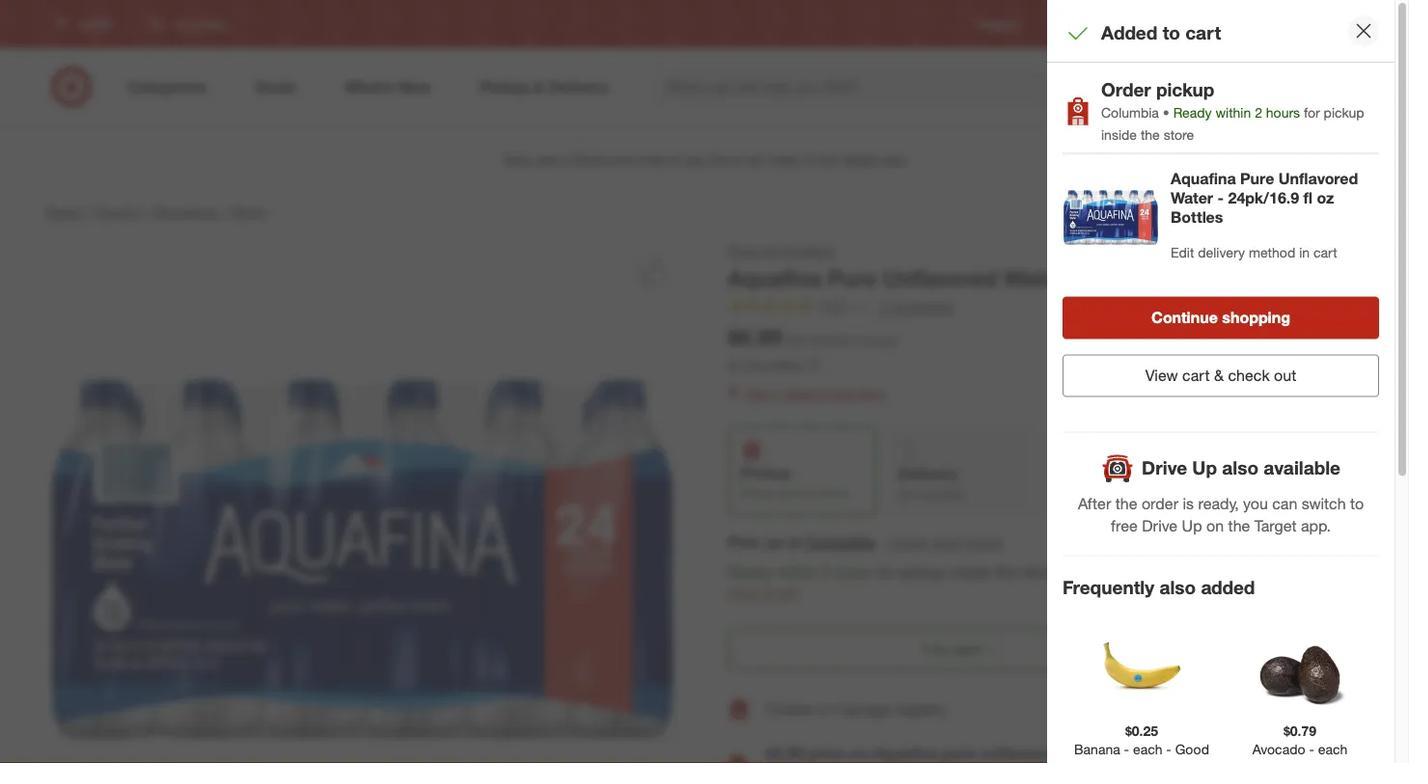 Task type: locate. For each thing, give the bounding box(es) containing it.
1 horizontal spatial not
[[1056, 487, 1074, 501]]

create
[[767, 700, 813, 719]]

bottles down method at the right top of the page
[[1245, 265, 1321, 292]]

2
[[1255, 104, 1263, 121], [881, 299, 888, 315], [810, 486, 817, 500], [821, 563, 830, 582]]

0 horizontal spatial target
[[44, 204, 81, 221]]

circle
[[1250, 17, 1279, 31]]

2 up pick up at columbia
[[810, 486, 817, 500]]

unflavored up questions
[[883, 265, 998, 292]]

1 vertical spatial store
[[1022, 563, 1057, 582]]

1 horizontal spatial inside
[[1102, 126, 1137, 143]]

check
[[888, 534, 927, 551]]

columbia up 1
[[743, 357, 801, 374]]

to
[[1163, 22, 1181, 44], [1351, 494, 1364, 513]]

24pk/16.9 inside the aquafina pure unflavored water - 24pk/16.9 fl oz bottles
[[1229, 189, 1300, 208]]

0 horizontal spatial columbia
[[743, 357, 801, 374]]

1 vertical spatial in
[[1348, 703, 1357, 717]]

1 vertical spatial pure
[[828, 265, 877, 292]]

on down ready,
[[1207, 516, 1224, 535]]

store left frequently
[[1022, 563, 1057, 582]]

stores
[[1336, 17, 1369, 31]]

price
[[809, 745, 846, 763]]

target for target / grocery / beverages / water
[[44, 204, 81, 221]]

aquafina down for pickup inside the store on the right top of page
[[1171, 169, 1237, 188]]

oz
[[1317, 189, 1335, 208], [1214, 265, 1239, 292]]

up
[[1193, 457, 1218, 479], [1182, 516, 1203, 535]]

store inside for pickup inside the store
[[1164, 126, 1195, 143]]

pickup up columbia • ready within 2 hours
[[1157, 78, 1215, 100]]

unflavored up method at the right top of the page
[[1279, 169, 1359, 188]]

within down pickup
[[777, 486, 807, 500]]

inside down order
[[1102, 126, 1137, 143]]

water for beverages
[[231, 204, 266, 221]]

24pk/16.9 down edit
[[1086, 265, 1189, 292]]

view
[[1146, 366, 1179, 385]]

weekly ad link
[[1052, 16, 1107, 32]]

2 up 'ounce'
[[881, 299, 888, 315]]

1 horizontal spatial bottles
[[1245, 265, 1321, 292]]

for inside 'link'
[[814, 385, 830, 401]]

1 vertical spatial fl
[[1195, 265, 1208, 292]]

on
[[1207, 516, 1224, 535], [850, 745, 868, 763]]

find stores link
[[1310, 16, 1369, 32]]

pickup inside 'ready within 2 hours for pickup inside the store only 9 left'
[[900, 563, 946, 582]]

ready right •
[[1174, 104, 1212, 121]]

0 vertical spatial 24pk/16.9
[[1229, 189, 1300, 208]]

1 vertical spatial pickup
[[1324, 104, 1365, 121]]

2 vertical spatial pickup
[[900, 563, 946, 582]]

0 vertical spatial target
[[1215, 17, 1246, 31]]

2 questions link
[[872, 296, 953, 318]]

1 horizontal spatial /
[[146, 204, 151, 221]]

pickup inside for pickup inside the store
[[1324, 104, 1365, 121]]

/ left water link
[[223, 204, 227, 221]]

questions
[[892, 299, 953, 315]]

registry
[[895, 700, 947, 719]]

2 inside pickup ready within 2 hours
[[810, 486, 817, 500]]

registry
[[978, 17, 1021, 31]]

each
[[1133, 741, 1163, 758], [1319, 741, 1348, 758]]

9
[[764, 585, 772, 604]]

in inside button
[[1348, 703, 1357, 717]]

0 vertical spatial cart
[[1186, 22, 1222, 44]]

2 vertical spatial ready
[[728, 563, 772, 582]]

1 horizontal spatial fl
[[1304, 189, 1313, 208]]

up down is
[[1182, 516, 1203, 535]]

2 not from the left
[[1056, 487, 1074, 501]]

0 horizontal spatial for
[[814, 385, 830, 401]]

for left this
[[814, 385, 830, 401]]

aquafina down all
[[728, 265, 822, 292]]

inside down the stores in the bottom right of the page
[[951, 563, 991, 582]]

available inside shipping not available
[[1078, 487, 1122, 501]]

& down banana
[[1111, 760, 1120, 764]]

0 horizontal spatial not
[[899, 487, 917, 501]]

each down sign
[[1319, 741, 1348, 758]]

2 drive from the top
[[1143, 516, 1178, 535]]

shopping
[[1223, 308, 1291, 327]]

within right •
[[1216, 104, 1252, 121]]

pickup
[[1157, 78, 1215, 100], [1324, 104, 1365, 121], [900, 563, 946, 582]]

only
[[728, 585, 759, 604]]

for down the find
[[1304, 104, 1321, 121]]

cart right "view"
[[1183, 366, 1210, 385]]

available up can
[[1264, 457, 1341, 479]]

the down "order pickup"
[[1141, 126, 1160, 143]]

store down •
[[1164, 126, 1195, 143]]

2 vertical spatial hours
[[834, 563, 873, 582]]

1 vertical spatial drive
[[1143, 516, 1178, 535]]

fl inside the shop all aquafina aquafina pure unflavored water - 24pk/16.9 fl oz bottles
[[1195, 265, 1208, 292]]

check
[[1229, 366, 1270, 385]]

dialog
[[1048, 0, 1410, 764]]

2 horizontal spatial pickup
[[1324, 104, 1365, 121]]

bottles up edit
[[1171, 208, 1224, 227]]

0 vertical spatial pickup
[[1157, 78, 1215, 100]]

& inside $0.25 banana - each - good & gather™
[[1111, 760, 1120, 764]]

cart
[[1186, 22, 1222, 44], [1314, 244, 1338, 261], [1183, 366, 1210, 385]]

shop
[[728, 242, 760, 259]]

available
[[1264, 457, 1341, 479], [920, 487, 965, 501], [1078, 487, 1122, 501]]

drive inside "after the order is ready, you can switch to free drive up on the target app."
[[1143, 516, 1178, 535]]

0 horizontal spatial bottles
[[1171, 208, 1224, 227]]

1277
[[819, 299, 849, 315]]

2 horizontal spatial target
[[1255, 516, 1297, 535]]

1 vertical spatial hours
[[820, 486, 849, 500]]

0 horizontal spatial available
[[920, 487, 965, 501]]

hours up the aquafina pure unflavored water - 24pk/16.9 fl oz bottles
[[1267, 104, 1301, 121]]

1 horizontal spatial to
[[1351, 494, 1364, 513]]

in
[[1300, 244, 1310, 261], [1348, 703, 1357, 717]]

at
[[728, 357, 740, 374], [787, 533, 801, 552]]

oz down the delivery on the top of the page
[[1214, 265, 1239, 292]]

available down delivery
[[920, 487, 965, 501]]

to right added
[[1163, 22, 1181, 44]]

0 vertical spatial to
[[1163, 22, 1181, 44]]

up
[[764, 533, 783, 552]]

0 horizontal spatial inside
[[951, 563, 991, 582]]

bottles
[[1171, 208, 1224, 227], [1245, 265, 1321, 292]]

available for shipping
[[1078, 487, 1122, 501]]

in right method at the right top of the page
[[1300, 244, 1310, 261]]

not for delivery
[[899, 487, 917, 501]]

0 horizontal spatial oz
[[1214, 265, 1239, 292]]

pickup down check
[[900, 563, 946, 582]]

hours down columbia button on the right bottom
[[834, 563, 873, 582]]

0 vertical spatial also
[[1223, 457, 1259, 479]]

0 horizontal spatial unflavored
[[883, 265, 998, 292]]

2 vertical spatial within
[[776, 563, 817, 582]]

find
[[1310, 17, 1333, 31]]

each up gather™
[[1133, 741, 1163, 758]]

pure inside the aquafina pure unflavored water - 24pk/16.9 fl oz bottles
[[1241, 169, 1275, 188]]

hours up columbia button on the right bottom
[[820, 486, 849, 500]]

pickup down find stores link
[[1324, 104, 1365, 121]]

not down delivery
[[899, 487, 917, 501]]

on right price
[[850, 745, 868, 763]]

each inside $0.79 avocado - each
[[1319, 741, 1348, 758]]

each inside $0.25 banana - each - good & gather™
[[1133, 741, 1163, 758]]

pure down for pickup inside the store on the right top of page
[[1241, 169, 1275, 188]]

drive up also available
[[1142, 457, 1341, 479]]

drive up order
[[1142, 457, 1188, 479]]

available inside delivery not available
[[920, 487, 965, 501]]

target left grocery
[[44, 204, 81, 221]]

0 vertical spatial hours
[[1267, 104, 1301, 121]]

target left circle
[[1215, 17, 1246, 31]]

pure up 1277 at the right top of the page
[[828, 265, 877, 292]]

or
[[817, 700, 831, 719]]

2 inside 'ready within 2 hours for pickup inside the store only 9 left'
[[821, 563, 830, 582]]

1 vertical spatial bottles
[[1245, 265, 1321, 292]]

1 vertical spatial cart
[[1314, 244, 1338, 261]]

free
[[1111, 516, 1138, 535]]

1 vertical spatial on
[[850, 745, 868, 763]]

hours
[[1267, 104, 1301, 121], [820, 486, 849, 500], [834, 563, 873, 582]]

1 horizontal spatial water
[[1004, 265, 1065, 292]]

within inside pickup ready within 2 hours
[[777, 486, 807, 500]]

unflavored
[[980, 745, 1057, 763]]

1 vertical spatial ready
[[741, 486, 774, 500]]

0 horizontal spatial fl
[[1195, 265, 1208, 292]]

for inside for pickup inside the store
[[1304, 104, 1321, 121]]

see 1 deal for this item
[[745, 385, 885, 401]]

in right sign
[[1348, 703, 1357, 717]]

not inside delivery not available
[[899, 487, 917, 501]]

oz up edit delivery method in cart
[[1317, 189, 1335, 208]]

2 horizontal spatial columbia
[[1102, 104, 1160, 121]]

dialog containing added to cart
[[1048, 0, 1410, 764]]

1 vertical spatial for
[[814, 385, 830, 401]]

/ right grocery link
[[146, 204, 151, 221]]

1 horizontal spatial pickup
[[1157, 78, 1215, 100]]

frequently
[[1063, 577, 1155, 599]]

water inside the shop all aquafina aquafina pure unflavored water - 24pk/16.9 fl oz bottles
[[1004, 265, 1065, 292]]

1 horizontal spatial available
[[1078, 487, 1122, 501]]

1 horizontal spatial at
[[787, 533, 801, 552]]

1 vertical spatial &
[[1111, 760, 1120, 764]]

24pk/16.9 up method at the right top of the page
[[1229, 189, 1300, 208]]

added
[[1102, 22, 1158, 44]]

search
[[1123, 79, 1169, 98]]

0 vertical spatial fl
[[1304, 189, 1313, 208]]

to right switch at the bottom of page
[[1351, 494, 1364, 513]]

•
[[1163, 104, 1170, 121]]

/ right 'target' link
[[85, 204, 90, 221]]

grocery
[[94, 204, 143, 221]]

1 horizontal spatial pure
[[1241, 169, 1275, 188]]

3 / from the left
[[223, 204, 227, 221]]

up up ready,
[[1193, 457, 1218, 479]]

cart right method at the right top of the page
[[1314, 244, 1338, 261]]

1 vertical spatial oz
[[1214, 265, 1239, 292]]

stores
[[966, 534, 1004, 551]]

water for pure
[[1004, 265, 1065, 292]]

1 vertical spatial to
[[1351, 494, 1364, 513]]

$0.79
[[1284, 723, 1317, 740]]

fl down the delivery on the top of the page
[[1195, 265, 1208, 292]]

target for target circle
[[1215, 17, 1246, 31]]

0 horizontal spatial also
[[1160, 577, 1196, 599]]

0 vertical spatial inside
[[1102, 126, 1137, 143]]

0 horizontal spatial store
[[1022, 563, 1057, 582]]

1 vertical spatial up
[[1182, 516, 1203, 535]]

1 horizontal spatial target
[[1215, 17, 1246, 31]]

store
[[1164, 126, 1195, 143], [1022, 563, 1057, 582]]

drive
[[1142, 457, 1188, 479], [1143, 516, 1178, 535]]

1 vertical spatial target
[[44, 204, 81, 221]]

2 vertical spatial cart
[[1183, 366, 1210, 385]]

1 not from the left
[[899, 487, 917, 501]]

aquafina right all
[[781, 242, 834, 259]]

0 horizontal spatial to
[[1163, 22, 1181, 44]]

sign
[[1321, 703, 1344, 717]]

not down shipping
[[1056, 487, 1074, 501]]

2 vertical spatial columbia
[[806, 533, 876, 552]]

is
[[1183, 494, 1194, 513]]

0 horizontal spatial 24pk/16.9
[[1086, 265, 1189, 292]]

order pickup
[[1102, 78, 1215, 100]]

& left the check
[[1215, 366, 1224, 385]]

2 horizontal spatial for
[[1304, 104, 1321, 121]]

cart right redcard 'link'
[[1186, 22, 1222, 44]]

1 horizontal spatial on
[[1207, 516, 1224, 535]]

order
[[1142, 494, 1179, 513]]

0 horizontal spatial pure
[[828, 265, 877, 292]]

1 vertical spatial inside
[[951, 563, 991, 582]]

pickup for order pickup
[[1157, 78, 1215, 100]]

fl up edit delivery method in cart
[[1304, 189, 1313, 208]]

to inside "after the order is ready, you can switch to free drive up on the target app."
[[1351, 494, 1364, 513]]

What can we help you find? suggestions appear below search field
[[656, 66, 1136, 108]]

1 horizontal spatial for
[[877, 563, 896, 582]]

at down the $6.99
[[728, 357, 740, 374]]

delivery not available
[[899, 465, 965, 501]]

pure inside the shop all aquafina aquafina pure unflavored water - 24pk/16.9 fl oz bottles
[[828, 265, 877, 292]]

also left added
[[1160, 577, 1196, 599]]

available down shipping
[[1078, 487, 1122, 501]]

2 each from the left
[[1319, 741, 1348, 758]]

also
[[1223, 457, 1259, 479], [1160, 577, 1196, 599]]

frequently also added
[[1063, 577, 1256, 599]]

oz inside the aquafina pure unflavored water - 24pk/16.9 fl oz bottles
[[1317, 189, 1335, 208]]

0 vertical spatial unflavored
[[1279, 169, 1359, 188]]

1 horizontal spatial each
[[1319, 741, 1348, 758]]

1 vertical spatial columbia
[[743, 357, 801, 374]]

0 vertical spatial store
[[1164, 126, 1195, 143]]

continue shopping
[[1152, 308, 1291, 327]]

the inside for pickup inside the store
[[1141, 126, 1160, 143]]

0 horizontal spatial at
[[728, 357, 740, 374]]

1 vertical spatial unflavored
[[883, 265, 998, 292]]

also up you
[[1223, 457, 1259, 479]]

on inside "after the order is ready, you can switch to free drive up on the target app."
[[1207, 516, 1224, 535]]

0 vertical spatial on
[[1207, 516, 1224, 535]]

0 vertical spatial in
[[1300, 244, 1310, 261]]

columbia up 'ready within 2 hours for pickup inside the store only 9 left' at the right of page
[[806, 533, 876, 552]]

1 horizontal spatial in
[[1348, 703, 1357, 717]]

0 horizontal spatial in
[[1300, 244, 1310, 261]]

1 each from the left
[[1133, 741, 1163, 758]]

the up free
[[1116, 494, 1138, 513]]

columbia down order
[[1102, 104, 1160, 121]]

ready down pickup
[[741, 486, 774, 500]]

store inside 'ready within 2 hours for pickup inside the store only 9 left'
[[1022, 563, 1057, 582]]

2 vertical spatial for
[[877, 563, 896, 582]]

at right up
[[787, 533, 801, 552]]

for down check
[[877, 563, 896, 582]]

1 horizontal spatial unflavored
[[1279, 169, 1359, 188]]

target / grocery / beverages / water
[[44, 204, 266, 221]]

0 vertical spatial for
[[1304, 104, 1321, 121]]

24pk/16.9
[[1229, 189, 1300, 208], [1086, 265, 1189, 292]]

not
[[899, 487, 917, 501], [1056, 487, 1074, 501]]

pickup for for pickup inside the store
[[1324, 104, 1365, 121]]

within up left on the right
[[776, 563, 817, 582]]

water
[[1171, 189, 1214, 208], [231, 204, 266, 221], [1004, 265, 1065, 292]]

2 down columbia button on the right bottom
[[821, 563, 830, 582]]

/
[[85, 204, 90, 221], [146, 204, 151, 221], [223, 204, 227, 221]]

check other stores button
[[887, 532, 1005, 554]]

ready up only
[[728, 563, 772, 582]]

the down the stores in the bottom right of the page
[[996, 563, 1018, 582]]

1 vertical spatial within
[[777, 486, 807, 500]]

unflavored inside the aquafina pure unflavored water - 24pk/16.9 fl oz bottles
[[1279, 169, 1359, 188]]

can
[[1273, 494, 1298, 513]]

0 horizontal spatial /
[[85, 204, 90, 221]]

ready within 2 hours for pickup inside the store only 9 left
[[728, 563, 1057, 604]]

sign in
[[1321, 703, 1357, 717]]

0 horizontal spatial water
[[231, 204, 266, 221]]

edit
[[1171, 244, 1195, 261]]

0 vertical spatial pure
[[1241, 169, 1275, 188]]

within inside 'ready within 2 hours for pickup inside the store only 9 left'
[[776, 563, 817, 582]]

2 horizontal spatial /
[[223, 204, 227, 221]]

1 vertical spatial 24pk/16.9
[[1086, 265, 1189, 292]]

0 horizontal spatial pickup
[[900, 563, 946, 582]]

0 vertical spatial drive
[[1142, 457, 1188, 479]]

drive down order
[[1143, 516, 1178, 535]]

ready
[[1174, 104, 1212, 121], [741, 486, 774, 500], [728, 563, 772, 582]]

2 horizontal spatial water
[[1171, 189, 1214, 208]]

not inside shipping not available
[[1056, 487, 1074, 501]]

inside
[[1102, 126, 1137, 143], [951, 563, 991, 582]]

0 vertical spatial columbia
[[1102, 104, 1160, 121]]

0 horizontal spatial each
[[1133, 741, 1163, 758]]

ready inside 'ready within 2 hours for pickup inside the store only 9 left'
[[728, 563, 772, 582]]

aquafina down registry
[[873, 745, 938, 763]]

1 drive from the top
[[1142, 457, 1188, 479]]

target down can
[[1255, 516, 1297, 535]]

target inside 'link'
[[1215, 17, 1246, 31]]

pure
[[1241, 169, 1275, 188], [828, 265, 877, 292]]

2 vertical spatial target
[[1255, 516, 1297, 535]]



Task type: describe. For each thing, give the bounding box(es) containing it.
app.
[[1302, 516, 1331, 535]]

check other stores
[[888, 534, 1004, 551]]

deal
[[784, 385, 810, 401]]

redcard
[[1138, 17, 1184, 31]]

water link
[[231, 204, 266, 221]]

shipping not available
[[1056, 465, 1122, 501]]

columbia button
[[806, 531, 876, 554]]

$5.99 price on aquafina pure unflavored water
[[767, 745, 1103, 763]]

$6.99 ( $0.02 /fluid ounce )
[[728, 324, 897, 351]]

2 up the aquafina pure unflavored water - 24pk/16.9 fl oz bottles
[[1255, 104, 1263, 121]]

$5.99
[[767, 745, 804, 763]]

find stores
[[1310, 17, 1369, 31]]

0 vertical spatial at
[[728, 357, 740, 374]]

beverages link
[[155, 204, 219, 221]]

2 questions
[[881, 299, 953, 315]]

oz inside the shop all aquafina aquafina pure unflavored water - 24pk/16.9 fl oz bottles
[[1214, 265, 1239, 292]]

0 vertical spatial up
[[1193, 457, 1218, 479]]

added
[[1202, 577, 1256, 599]]

see
[[745, 385, 769, 401]]

gather™
[[1124, 760, 1173, 764]]

switch
[[1302, 494, 1346, 513]]

1 horizontal spatial columbia
[[806, 533, 876, 552]]

1
[[773, 385, 780, 401]]

banana
[[1075, 741, 1121, 758]]

weekly ad
[[1052, 17, 1107, 31]]

$0.79 avocado - each
[[1253, 723, 1348, 758]]

ad
[[1092, 17, 1107, 31]]

the down you
[[1229, 516, 1251, 535]]

avocado
[[1253, 741, 1306, 758]]

$6.99
[[728, 324, 782, 351]]

- inside the aquafina pure unflavored water - 24pk/16.9 fl oz bottles
[[1218, 189, 1224, 208]]

target inside "after the order is ready, you can switch to free drive up on the target app."
[[1255, 516, 1297, 535]]

bottles inside the aquafina pure unflavored water - 24pk/16.9 fl oz bottles
[[1171, 208, 1224, 227]]

available for delivery
[[920, 487, 965, 501]]

- inside the shop all aquafina aquafina pure unflavored water - 24pk/16.9 fl oz bottles
[[1071, 265, 1080, 292]]

other
[[931, 534, 963, 551]]

(
[[786, 332, 790, 349]]

1 vertical spatial at
[[787, 533, 801, 552]]

0 horizontal spatial on
[[850, 745, 868, 763]]

2 horizontal spatial available
[[1264, 457, 1341, 479]]

0 vertical spatial ready
[[1174, 104, 1212, 121]]

target link
[[44, 204, 81, 221]]

delivery
[[1198, 244, 1246, 261]]

target circle
[[1215, 17, 1279, 31]]

aquafina inside the aquafina pure unflavored water - 24pk/16.9 fl oz bottles
[[1171, 169, 1237, 188]]

water
[[1062, 745, 1103, 763]]

item
[[859, 385, 885, 401]]

registry link
[[978, 16, 1021, 32]]

added to cart
[[1102, 22, 1222, 44]]

each for $0.79
[[1319, 741, 1348, 758]]

method
[[1249, 244, 1296, 261]]

weekly
[[1052, 17, 1089, 31]]

$5.99 price on aquafina pure unflavored water link
[[767, 745, 1103, 763]]

up inside "after the order is ready, you can switch to free drive up on the target app."
[[1182, 516, 1203, 535]]

ounce
[[856, 332, 894, 349]]

2 / from the left
[[146, 204, 151, 221]]

grocery link
[[94, 204, 143, 221]]

1 vertical spatial also
[[1160, 577, 1196, 599]]

/fluid
[[822, 332, 853, 349]]

$0.25
[[1126, 723, 1159, 740]]

ready inside pickup ready within 2 hours
[[741, 486, 774, 500]]

not for shipping
[[1056, 487, 1074, 501]]

search button
[[1123, 66, 1169, 112]]

)
[[894, 332, 897, 349]]

pickup
[[741, 464, 791, 483]]

continue shopping button
[[1063, 297, 1380, 339]]

sign in button
[[1309, 694, 1365, 725]]

view cart & check out
[[1146, 366, 1297, 385]]

1277 link
[[728, 296, 868, 320]]

the inside 'ready within 2 hours for pickup inside the store only 9 left'
[[996, 563, 1018, 582]]

1 horizontal spatial also
[[1223, 457, 1259, 479]]

aquafina pure unflavored water - 24pk/16.9 fl oz bottles image
[[1063, 169, 1160, 266]]

delivery
[[899, 465, 958, 484]]

1 / from the left
[[85, 204, 90, 221]]

- inside $0.79 avocado - each
[[1310, 741, 1315, 758]]

advertisement region
[[29, 137, 1381, 183]]

after
[[1078, 494, 1112, 513]]

bottles inside the shop all aquafina aquafina pure unflavored water - 24pk/16.9 fl oz bottles
[[1245, 265, 1321, 292]]

ready,
[[1199, 494, 1239, 513]]

you
[[1244, 494, 1269, 513]]

each for $0.25
[[1133, 741, 1163, 758]]

for inside 'ready within 2 hours for pickup inside the store only 9 left'
[[877, 563, 896, 582]]

hours inside pickup ready within 2 hours
[[820, 486, 849, 500]]

0 vertical spatial &
[[1215, 366, 1224, 385]]

after the order is ready, you can switch to free drive up on the target app.
[[1078, 494, 1364, 535]]

water inside the aquafina pure unflavored water - 24pk/16.9 fl oz bottles
[[1171, 189, 1214, 208]]

aquafina pure unflavored water - 24pk/16.9 fl oz bottles, 1 of 4 image
[[44, 241, 682, 764]]

this
[[833, 385, 855, 401]]

$0.25 banana - each - good & gather™
[[1075, 723, 1210, 764]]

fl inside the aquafina pure unflavored water - 24pk/16.9 fl oz bottles
[[1304, 189, 1313, 208]]

0 vertical spatial within
[[1216, 104, 1252, 121]]

aquafina pure unflavored water - 24pk/16.9 fl oz bottles
[[1171, 169, 1359, 227]]

banana - each - good & gather™ image
[[1094, 623, 1191, 719]]

create or manage registry
[[767, 700, 947, 719]]

view cart & check out link
[[1063, 355, 1380, 397]]

left
[[777, 585, 798, 604]]

see 1 deal for this item link
[[728, 380, 1365, 407]]

inside inside for pickup inside the store
[[1102, 126, 1137, 143]]

order
[[1102, 78, 1152, 100]]

pick
[[728, 533, 760, 552]]

avocado - each image
[[1252, 623, 1349, 719]]

for pickup inside the store
[[1102, 104, 1365, 143]]

24pk/16.9 inside the shop all aquafina aquafina pure unflavored water - 24pk/16.9 fl oz bottles
[[1086, 265, 1189, 292]]

pure
[[942, 745, 976, 763]]

unflavored inside the shop all aquafina aquafina pure unflavored water - 24pk/16.9 fl oz bottles
[[883, 265, 998, 292]]

hours inside 'ready within 2 hours for pickup inside the store only 9 left'
[[834, 563, 873, 582]]

all
[[764, 242, 777, 259]]

continue
[[1152, 308, 1218, 327]]

shipping
[[1056, 465, 1120, 484]]

pick up at columbia
[[728, 533, 876, 552]]

inside inside 'ready within 2 hours for pickup inside the store only 9 left'
[[951, 563, 991, 582]]

beverages
[[155, 204, 219, 221]]

good
[[1176, 741, 1210, 758]]

edit delivery method in cart
[[1171, 244, 1338, 261]]



Task type: vqa. For each thing, say whether or not it's contained in the screenshot.
1 LINK
no



